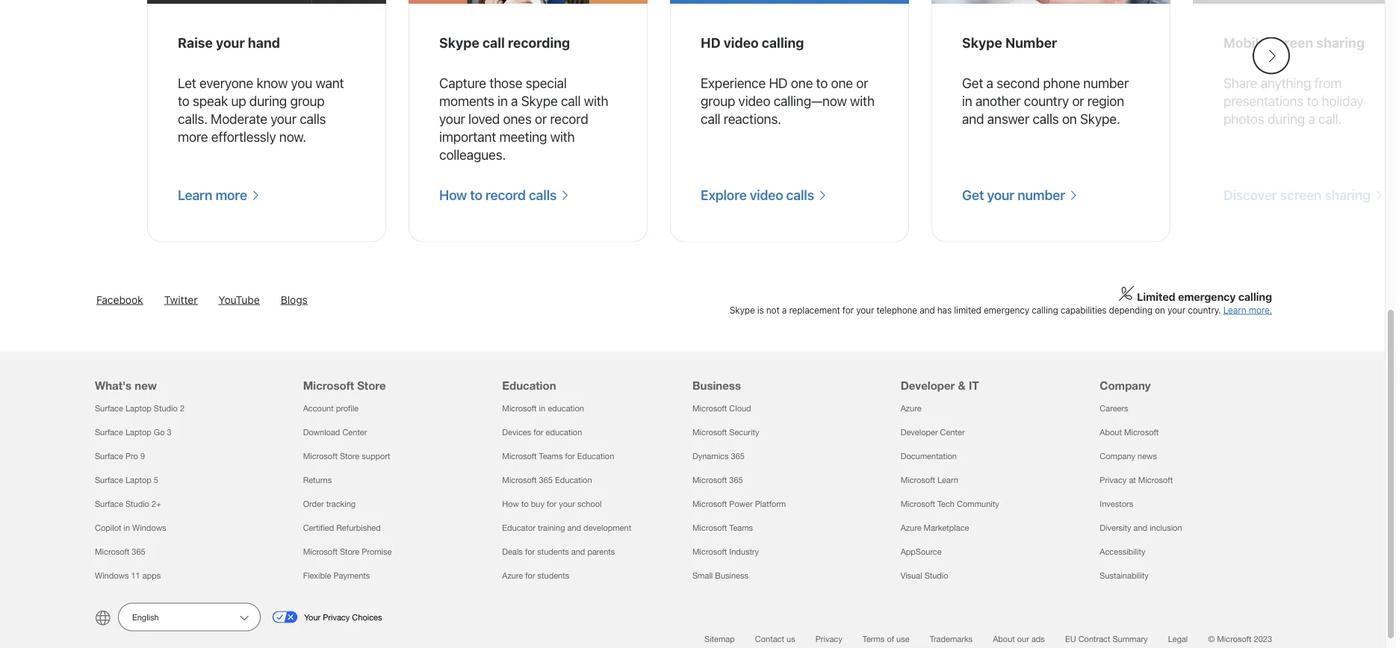 Task type: vqa. For each thing, say whether or not it's contained in the screenshot.
middle "of"
no



Task type: locate. For each thing, give the bounding box(es) containing it.
or inside 'capture those special moments in a skype call with your loved ones or record important meeting with colleagues.​'
[[535, 111, 547, 127]]

students for deals
[[537, 547, 569, 557]]

eu
[[1065, 635, 1076, 644]]

dynamics 365
[[692, 451, 745, 461]]

students down training
[[537, 547, 569, 557]]

trademarks
[[930, 635, 973, 644]]

call left reactions.
[[701, 111, 720, 127]]

0 vertical spatial number
[[1083, 75, 1129, 91]]

depending
[[1109, 305, 1152, 316]]

developer down 'azure' link
[[901, 428, 938, 437]]

developer inside heading
[[901, 379, 955, 393]]

0 vertical spatial business
[[692, 379, 741, 393]]

2 horizontal spatial studio
[[925, 571, 948, 581]]

studio right the visual at the bottom
[[925, 571, 948, 581]]

microsoft tech community link
[[901, 499, 999, 509]]

education down microsoft teams for education
[[555, 475, 592, 485]]

2 group from the left
[[701, 93, 735, 109]]

2 vertical spatial calling
[[1032, 305, 1058, 316]]

studio left 2+
[[125, 499, 149, 509]]

0 vertical spatial laptop
[[125, 404, 151, 413]]

1 horizontal spatial record
[[550, 111, 588, 127]]

tech
[[937, 499, 955, 509]]

azure up developer center 'link'
[[901, 404, 921, 413]]

0 vertical spatial video
[[724, 35, 759, 51]]

azure for azure for students
[[502, 571, 523, 581]]

0 vertical spatial education
[[548, 404, 584, 413]]

more
[[178, 129, 208, 145], [215, 187, 247, 203]]

your inside 'footer resource links' element
[[559, 499, 575, 509]]

1 horizontal spatial emergency
[[1178, 291, 1236, 303]]

company up the careers
[[1100, 379, 1151, 393]]

0 vertical spatial on
[[1062, 111, 1077, 127]]

education for devices for education
[[546, 428, 582, 437]]

calls.
[[178, 111, 207, 127]]

marketplace
[[924, 523, 969, 533]]

video
[[724, 35, 759, 51], [738, 93, 770, 109], [750, 187, 783, 203]]

1 horizontal spatial center
[[940, 428, 965, 437]]

0 horizontal spatial more
[[178, 129, 208, 145]]

security
[[729, 428, 759, 437]]

privacy right us
[[815, 635, 842, 644]]

center down profile
[[342, 428, 367, 437]]

privacy right your
[[323, 613, 350, 623]]

a right not
[[782, 305, 787, 316]]

hd inside experience hd one to one or group video calling—now with call reactions.
[[769, 75, 788, 91]]

video up reactions.
[[738, 93, 770, 109]]

0 horizontal spatial windows
[[95, 571, 129, 581]]

1 vertical spatial or
[[1072, 93, 1084, 109]]

how inside 'footer resource links' element
[[502, 499, 519, 509]]

blogs link
[[281, 294, 308, 306]]

microsoft teams link
[[692, 523, 753, 533]]

skype
[[439, 35, 479, 51], [962, 35, 1002, 51], [521, 93, 558, 109], [730, 305, 755, 316]]

get for get a second phone number in another country or region and answer calls on skype.
[[962, 75, 983, 91]]

0 horizontal spatial studio
[[125, 499, 149, 509]]

company heading
[[1100, 352, 1281, 397]]

skype left is
[[730, 305, 755, 316]]

calling for hd video calling
[[762, 35, 804, 51]]

1 vertical spatial microsoft 365
[[95, 547, 145, 557]]

education up microsoft in education link
[[502, 379, 556, 393]]

2 horizontal spatial learn
[[1223, 305, 1246, 316]]

second
[[997, 75, 1040, 91]]

0 horizontal spatial calling
[[762, 35, 804, 51]]

hd up experience
[[701, 35, 721, 51]]

azure up appsource
[[901, 523, 921, 533]]

©
[[1208, 635, 1215, 644]]

0 horizontal spatial or
[[535, 111, 547, 127]]

certified refurbished link
[[303, 523, 381, 533]]

hand
[[248, 35, 280, 51]]

9
[[140, 451, 145, 461]]

laptop left the 5
[[125, 475, 151, 485]]

1 vertical spatial studio
[[125, 499, 149, 509]]

developer & it heading
[[901, 352, 1082, 397]]

us
[[787, 635, 795, 644]]

1 vertical spatial hd
[[769, 75, 788, 91]]

surface left pro
[[95, 451, 123, 461]]

microsoft up microsoft security
[[692, 404, 727, 413]]

devices for education
[[502, 428, 582, 437]]

2 laptop from the top
[[125, 428, 151, 437]]

azure for students link
[[502, 571, 569, 581]]

surface for surface pro 9
[[95, 451, 123, 461]]

appsource link
[[901, 547, 942, 557]]

0 vertical spatial company
[[1100, 379, 1151, 393]]

0 horizontal spatial privacy
[[323, 613, 350, 623]]

0 vertical spatial microsoft 365 link
[[692, 475, 743, 485]]

investors
[[1100, 499, 1133, 509]]

pro
[[125, 451, 138, 461]]

1 vertical spatial company
[[1100, 451, 1135, 461]]

microsoft teams
[[692, 523, 753, 533]]

in down those
[[498, 93, 508, 109]]

more down the effortlessly
[[215, 187, 247, 203]]

1 center from the left
[[342, 428, 367, 437]]

of
[[887, 635, 894, 644]]

1 vertical spatial video
[[738, 93, 770, 109]]

record down 'colleagues.​'
[[486, 187, 526, 203]]

surface down what's
[[95, 404, 123, 413]]

buy
[[531, 499, 545, 509]]

developer center link
[[901, 428, 965, 437]]

0 horizontal spatial group
[[290, 93, 325, 109]]

1 students from the top
[[537, 547, 569, 557]]

2 horizontal spatial call
[[701, 111, 720, 127]]

2 get from the top
[[962, 187, 984, 203]]

for up the microsoft 365 education
[[565, 451, 575, 461]]

at
[[1129, 475, 1136, 485]]

1 horizontal spatial teams
[[729, 523, 753, 533]]

microsoft inside heading
[[303, 379, 354, 393]]

© microsoft 2023
[[1208, 635, 1272, 644]]

1 get from the top
[[962, 75, 983, 91]]

studio for surface studio 2+
[[125, 499, 149, 509]]

number
[[1005, 35, 1057, 51]]

calls inside explore video calls link
[[786, 187, 814, 203]]

replacement
[[789, 305, 840, 316]]

call up those
[[482, 35, 505, 51]]

in inside 'capture those special moments in a skype call with your loved ones or record important meeting with colleagues.​'
[[498, 93, 508, 109]]

group down experience
[[701, 93, 735, 109]]

microsoft up microsoft industry link
[[692, 523, 727, 533]]

1 horizontal spatial microsoft 365 link
[[692, 475, 743, 485]]

want
[[316, 75, 344, 91]]

microsoft for microsoft teams for education link
[[502, 451, 537, 461]]

teams down 'power'
[[729, 523, 753, 533]]

microsoft for microsoft store heading
[[303, 379, 354, 393]]

about for about our ads
[[993, 635, 1015, 644]]

video for hd
[[724, 35, 759, 51]]

microsoft down documentation link at the bottom right
[[901, 475, 935, 485]]

2 horizontal spatial privacy
[[1100, 475, 1127, 485]]

surface for surface laptop 5
[[95, 475, 123, 485]]

to inside let everyone know you want to speak up during group calls. moderate your calls more effortlessly now.
[[178, 93, 189, 109]]

2023
[[1254, 635, 1272, 644]]

for
[[842, 305, 854, 316], [534, 428, 543, 437], [565, 451, 575, 461], [547, 499, 557, 509], [525, 547, 535, 557], [525, 571, 535, 581]]

get inside 'link'
[[962, 187, 984, 203]]

0 horizontal spatial how
[[439, 187, 467, 203]]

1 vertical spatial get
[[962, 187, 984, 203]]

skype.
[[1080, 111, 1120, 127]]

0 horizontal spatial emergency
[[984, 305, 1029, 316]]

5 surface from the top
[[95, 499, 123, 509]]

microsoft for microsoft cloud link
[[692, 404, 727, 413]]

developer
[[901, 379, 955, 393], [901, 428, 938, 437]]

0 vertical spatial how
[[439, 187, 467, 203]]

4 surface from the top
[[95, 475, 123, 485]]

education up devices for education
[[548, 404, 584, 413]]

certified
[[303, 523, 334, 533]]

laptop left go at the bottom left of the page
[[125, 428, 151, 437]]

call inside experience hd one to one or group video calling—now with call reactions.
[[701, 111, 720, 127]]

0 horizontal spatial teams
[[539, 451, 563, 461]]

about left our
[[993, 635, 1015, 644]]

skype call recording
[[439, 35, 570, 51]]

a up the ones
[[511, 93, 518, 109]]

azure down "deals"
[[502, 571, 523, 581]]

2 students from the top
[[538, 571, 569, 581]]

1 horizontal spatial learn
[[937, 475, 958, 485]]

calling
[[762, 35, 804, 51], [1238, 291, 1272, 303], [1032, 305, 1058, 316]]

students down deals for students and parents link
[[538, 571, 569, 581]]

1 horizontal spatial one
[[831, 75, 853, 91]]

microsoft up account profile
[[303, 379, 354, 393]]

in left another
[[962, 93, 972, 109]]

surface up copilot
[[95, 499, 123, 509]]

windows down 2+
[[132, 523, 166, 533]]

1 surface from the top
[[95, 404, 123, 413]]

microsoft up devices
[[502, 404, 537, 413]]

how down 'colleagues.​'
[[439, 187, 467, 203]]

1 vertical spatial call
[[561, 93, 581, 109]]

to down let
[[178, 93, 189, 109]]

3 surface from the top
[[95, 451, 123, 461]]

2 vertical spatial azure
[[502, 571, 523, 581]]

or inside get a second phone number in another country or region and answer calls on skype.
[[1072, 93, 1084, 109]]

0 horizontal spatial a
[[511, 93, 518, 109]]

2 company from the top
[[1100, 451, 1135, 461]]

0 horizontal spatial record
[[486, 187, 526, 203]]

developer up 'azure' link
[[901, 379, 955, 393]]

privacy inside 'footer resource links' element
[[1100, 475, 1127, 485]]

1 group from the left
[[290, 93, 325, 109]]

1 horizontal spatial number
[[1083, 75, 1129, 91]]

learn inside 'footer resource links' element
[[937, 475, 958, 485]]

1 company from the top
[[1100, 379, 1151, 393]]

how to record calls
[[439, 187, 560, 203]]

1 horizontal spatial microsoft 365
[[692, 475, 743, 485]]

0 horizontal spatial one
[[791, 75, 813, 91]]

your inside let everyone know you want to speak up during group calls. moderate your calls more effortlessly now.
[[270, 111, 296, 127]]

0 vertical spatial get
[[962, 75, 983, 91]]

1 vertical spatial teams
[[729, 523, 753, 533]]

0 vertical spatial more
[[178, 129, 208, 145]]

group inside experience hd one to one or group video calling—now with call reactions.
[[701, 93, 735, 109]]

video right explore
[[750, 187, 783, 203]]

1 laptop from the top
[[125, 404, 151, 413]]

microsoft down dynamics
[[692, 475, 727, 485]]

company down about microsoft link
[[1100, 451, 1135, 461]]

returns
[[303, 475, 332, 485]]

microsoft store heading
[[303, 352, 484, 397]]

for right replacement
[[842, 305, 854, 316]]

calls inside let everyone know you want to speak up during group calls. moderate your calls more effortlessly now.
[[300, 111, 326, 127]]

a up another
[[986, 75, 993, 91]]

facebook
[[96, 294, 143, 306]]

calling for limited emergency calling skype is not a replacement for your telephone and has limited emergency calling capabilities depending on your country. learn more.
[[1238, 291, 1272, 303]]

2 developer from the top
[[901, 428, 938, 437]]

group down you
[[290, 93, 325, 109]]

during
[[249, 93, 287, 109]]

learn
[[178, 187, 212, 203], [1223, 305, 1246, 316], [937, 475, 958, 485]]

privacy left at
[[1100, 475, 1127, 485]]

get
[[962, 75, 983, 91], [962, 187, 984, 203]]

365 down security
[[731, 451, 745, 461]]

1 horizontal spatial how
[[502, 499, 519, 509]]

microsoft 365 link down dynamics 365 link
[[692, 475, 743, 485]]

surface up surface pro 9 link
[[95, 428, 123, 437]]

0 vertical spatial privacy
[[1100, 475, 1127, 485]]

account profile
[[303, 404, 359, 413]]

5
[[154, 475, 158, 485]]

3 laptop from the top
[[125, 475, 151, 485]]

get for get your number
[[962, 187, 984, 203]]

blogs
[[281, 294, 308, 306]]

windows
[[132, 523, 166, 533], [95, 571, 129, 581]]

1 vertical spatial on
[[1155, 305, 1165, 316]]

1 horizontal spatial hd
[[769, 75, 788, 91]]

store up profile
[[357, 379, 386, 393]]

and inside get a second phone number in another country or region and answer calls on skype.
[[962, 111, 984, 127]]

microsoft down devices
[[502, 451, 537, 461]]

studio left the 2
[[154, 404, 178, 413]]

about down careers link
[[1100, 428, 1122, 437]]

store left support
[[340, 451, 359, 461]]

2 vertical spatial laptop
[[125, 475, 151, 485]]

0 vertical spatial education
[[502, 379, 556, 393]]

2 vertical spatial video
[[750, 187, 783, 203]]

how inside how to record calls link
[[439, 187, 467, 203]]

download
[[303, 428, 340, 437]]

microsoft cloud
[[692, 404, 751, 413]]

developer for developer & it
[[901, 379, 955, 393]]

industry
[[729, 547, 759, 557]]

0 vertical spatial windows
[[132, 523, 166, 533]]

0 vertical spatial microsoft 365
[[692, 475, 743, 485]]

to
[[816, 75, 828, 91], [178, 93, 189, 109], [470, 187, 482, 203], [521, 499, 529, 509]]

laptop down 'new'
[[125, 404, 151, 413]]

1 vertical spatial a
[[511, 93, 518, 109]]

moments
[[439, 93, 494, 109]]

call inside 'capture those special moments in a skype call with your loved ones or record important meeting with colleagues.​'
[[561, 93, 581, 109]]

business inside heading
[[692, 379, 741, 393]]

microsoft for microsoft power platform link
[[692, 499, 727, 509]]

0 horizontal spatial with
[[550, 129, 575, 145]]

emergency right limited
[[984, 305, 1029, 316]]

video for explore
[[750, 187, 783, 203]]

skype up capture at left top
[[439, 35, 479, 51]]

and left has
[[920, 305, 935, 316]]

get inside get a second phone number in another country or region and answer calls on skype.
[[962, 75, 983, 91]]

1 horizontal spatial about
[[1100, 428, 1122, 437]]

emergency up country.
[[1178, 291, 1236, 303]]

2 surface from the top
[[95, 428, 123, 437]]

calling left capabilities at the top of page
[[1032, 305, 1058, 316]]

surface down surface pro 9
[[95, 475, 123, 485]]

0 vertical spatial students
[[537, 547, 569, 557]]

for down deals for students and parents
[[525, 571, 535, 581]]

to down 'colleagues.​'
[[470, 187, 482, 203]]

0 vertical spatial studio
[[154, 404, 178, 413]]

for right devices
[[534, 428, 543, 437]]

education
[[548, 404, 584, 413], [546, 428, 582, 437]]

education heading
[[502, 352, 683, 397]]

hd up the "calling—now"
[[769, 75, 788, 91]]

contact us
[[755, 635, 795, 644]]

1 vertical spatial number
[[1018, 187, 1065, 203]]

0 vertical spatial record
[[550, 111, 588, 127]]

1 vertical spatial azure
[[901, 523, 921, 533]]

about inside 'footer resource links' element
[[1100, 428, 1122, 437]]

1 horizontal spatial group
[[701, 93, 735, 109]]

laptop for go
[[125, 428, 151, 437]]

teams up the microsoft 365 education
[[539, 451, 563, 461]]

more inside let everyone know you want to speak up during group calls. moderate your calls more effortlessly now.
[[178, 129, 208, 145]]

microsoft up small
[[692, 547, 727, 557]]

record down special
[[550, 111, 588, 127]]

recording
[[508, 35, 570, 51]]

raise your hand
[[178, 35, 280, 51]]

call down special
[[561, 93, 581, 109]]

microsoft store promise
[[303, 547, 392, 557]]

0 horizontal spatial center
[[342, 428, 367, 437]]

2
[[180, 404, 185, 413]]

0 vertical spatial learn
[[178, 187, 212, 203]]

calling up more.
[[1238, 291, 1272, 303]]

microsoft down certified
[[303, 547, 338, 557]]

and inside limited emergency calling skype is not a replacement for your telephone and has limited emergency calling capabilities depending on your country. learn more.
[[920, 305, 935, 316]]

on
[[1062, 111, 1077, 127], [1155, 305, 1165, 316]]

1 vertical spatial education
[[546, 428, 582, 437]]

developer for developer center
[[901, 428, 938, 437]]

speak
[[193, 93, 228, 109]]

eu contract summary link
[[1065, 635, 1148, 644]]

microsoft up dynamics
[[692, 428, 727, 437]]

hd
[[701, 35, 721, 51], [769, 75, 788, 91]]

a inside get a second phone number in another country or region and answer calls on skype.
[[986, 75, 993, 91]]

deals for students and parents
[[502, 547, 615, 557]]

1 vertical spatial laptop
[[125, 428, 151, 437]]

skype down special
[[521, 93, 558, 109]]

2 vertical spatial privacy
[[815, 635, 842, 644]]

2 center from the left
[[940, 428, 965, 437]]

microsoft teams for education
[[502, 451, 614, 461]]

0 vertical spatial store
[[357, 379, 386, 393]]

number inside get a second phone number in another country or region and answer calls on skype.
[[1083, 75, 1129, 91]]

1 horizontal spatial on
[[1155, 305, 1165, 316]]

store inside microsoft store heading
[[357, 379, 386, 393]]

choices
[[352, 613, 382, 623]]

on down limited
[[1155, 305, 1165, 316]]

windows 11 apps
[[95, 571, 161, 581]]

0 vertical spatial azure
[[901, 404, 921, 413]]

to up the "calling—now"
[[816, 75, 828, 91]]

and down another
[[962, 111, 984, 127]]

participant is raising hand in skype call image
[[147, 0, 386, 4]]

small
[[692, 571, 713, 581]]

1 horizontal spatial privacy
[[815, 635, 842, 644]]

center up documentation link at the bottom right
[[940, 428, 965, 437]]

surface laptop studio 2 link
[[95, 404, 185, 413]]

windows 11 apps link
[[95, 571, 161, 581]]

0 horizontal spatial on
[[1062, 111, 1077, 127]]

1 vertical spatial privacy
[[323, 613, 350, 623]]

calling down "hd video call on mobile device" image
[[762, 35, 804, 51]]

country
[[1024, 93, 1069, 109]]

surface laptop go 3
[[95, 428, 172, 437]]

hd video calling
[[701, 35, 804, 51]]

0 horizontal spatial number
[[1018, 187, 1065, 203]]

windows left 11 on the bottom of page
[[95, 571, 129, 581]]

how up educator
[[502, 499, 519, 509]]

accept incoming call with skype number image
[[932, 0, 1171, 4]]

surface laptop 5
[[95, 475, 158, 485]]

for right "deals"
[[525, 547, 535, 557]]

company inside heading
[[1100, 379, 1151, 393]]

1 horizontal spatial windows
[[132, 523, 166, 533]]

teams for microsoft teams
[[729, 523, 753, 533]]

microsoft up buy
[[502, 475, 537, 485]]

answer
[[987, 111, 1029, 127]]

on down country
[[1062, 111, 1077, 127]]

surface studio 2+
[[95, 499, 161, 509]]

0 vertical spatial a
[[986, 75, 993, 91]]

hd video call on mobile device image
[[670, 0, 909, 4]]

1 vertical spatial store
[[340, 451, 359, 461]]

loved
[[468, 111, 500, 127]]

microsoft 365 education
[[502, 475, 592, 485]]

365
[[731, 451, 745, 461], [539, 475, 553, 485], [729, 475, 743, 485], [132, 547, 145, 557]]

more down calls.
[[178, 129, 208, 145]]

2 horizontal spatial or
[[1072, 93, 1084, 109]]

california consumer privacy act (ccpa) opt-out icon image
[[272, 612, 304, 624]]

2 vertical spatial or
[[535, 111, 547, 127]]

microsoft for microsoft teams "link"
[[692, 523, 727, 533]]

2 vertical spatial learn
[[937, 475, 958, 485]]

and
[[962, 111, 984, 127], [920, 305, 935, 316], [567, 523, 581, 533], [1134, 523, 1147, 533], [571, 547, 585, 557]]

1 vertical spatial more
[[215, 187, 247, 203]]

microsoft for microsoft store promise link
[[303, 547, 338, 557]]

1 developer from the top
[[901, 379, 955, 393]]

2 horizontal spatial a
[[986, 75, 993, 91]]

our
[[1017, 635, 1029, 644]]

2 horizontal spatial calling
[[1238, 291, 1272, 303]]

school
[[577, 499, 602, 509]]

0 horizontal spatial about
[[993, 635, 1015, 644]]

cloud
[[729, 404, 751, 413]]

telephone
[[877, 305, 917, 316]]

in right copilot
[[124, 523, 130, 533]]

1 vertical spatial learn
[[1223, 305, 1246, 316]]

2 vertical spatial store
[[340, 547, 359, 557]]

in inside get a second phone number in another country or region and answer calls on skype.
[[962, 93, 972, 109]]

store up payments
[[340, 547, 359, 557]]

azure link
[[901, 404, 921, 413]]



Task type: describe. For each thing, give the bounding box(es) containing it.
calls inside get a second phone number in another country or region and answer calls on skype.
[[1033, 111, 1059, 127]]

2 vertical spatial education
[[555, 475, 592, 485]]

to inside 'footer resource links' element
[[521, 499, 529, 509]]

microsoft for the microsoft security link
[[692, 428, 727, 437]]

how for how to buy for your school
[[502, 499, 519, 509]]

microsoft up news
[[1124, 428, 1159, 437]]

microsoft industry
[[692, 547, 759, 557]]

microsoft for the microsoft 365 education "link" at the left bottom of the page
[[502, 475, 537, 485]]

1 vertical spatial record
[[486, 187, 526, 203]]

limited
[[1137, 291, 1176, 303]]

how to record calls link
[[439, 186, 569, 205]]

surface pro 9 link
[[95, 451, 145, 461]]

region
[[1087, 93, 1124, 109]]

facebook link
[[96, 294, 143, 306]]

0 horizontal spatial hd
[[701, 35, 721, 51]]

365 up microsoft power platform link
[[729, 475, 743, 485]]

privacy inside your privacy choices link
[[323, 613, 350, 623]]

account
[[303, 404, 334, 413]]

to inside experience hd one to one or group video calling—now with call reactions.
[[816, 75, 828, 91]]

1 horizontal spatial with
[[584, 93, 608, 109]]

new
[[135, 379, 157, 393]]

devices
[[502, 428, 531, 437]]

privacy at microsoft
[[1100, 475, 1173, 485]]

0 horizontal spatial microsoft 365
[[95, 547, 145, 557]]

learn inside limited emergency calling skype is not a replacement for your telephone and has limited emergency calling capabilities depending on your country. learn more.
[[1223, 305, 1246, 316]]

store for microsoft store support
[[340, 451, 359, 461]]

privacy for "privacy" link
[[815, 635, 842, 644]]

about our ads link
[[993, 635, 1045, 644]]

inclusion
[[1150, 523, 1182, 533]]

video inside experience hd one to one or group video calling—now with call reactions.
[[738, 93, 770, 109]]

azure for azure marketplace
[[901, 523, 921, 533]]

special
[[526, 75, 567, 91]]

not
[[766, 305, 780, 316]]

how for how to record calls
[[439, 187, 467, 203]]

and right diversity at right
[[1134, 523, 1147, 533]]

payments
[[333, 571, 370, 581]]

a inside limited emergency calling skype is not a replacement for your telephone and has limited emergency calling capabilities depending on your country. learn more.
[[782, 305, 787, 316]]

microsoft in education
[[502, 404, 584, 413]]

microsoft down copilot
[[95, 547, 129, 557]]

youtube link
[[219, 294, 260, 306]]

raise
[[178, 35, 213, 51]]

contract
[[1078, 635, 1110, 644]]

a inside 'capture those special moments in a skype call with your loved ones or record important meeting with colleagues.​'
[[511, 93, 518, 109]]

sustainability link
[[1100, 571, 1149, 581]]

microsoft for microsoft tech community link
[[901, 499, 935, 509]]

phone
[[1043, 75, 1080, 91]]

group inside let everyone know you want to speak up during group calls. moderate your calls more effortlessly now.
[[290, 93, 325, 109]]

about for about microsoft
[[1100, 428, 1122, 437]]

support
[[362, 451, 390, 461]]

tracking
[[326, 499, 356, 509]]

2 one from the left
[[831, 75, 853, 91]]

0 vertical spatial call
[[482, 35, 505, 51]]

your privacy choices
[[304, 613, 382, 623]]

your inside 'capture those special moments in a skype call with your loved ones or record important meeting with colleagues.​'
[[439, 111, 465, 127]]

microsoft for microsoft learn link
[[901, 475, 935, 485]]

dynamics 365 link
[[692, 451, 745, 461]]

experience
[[701, 75, 766, 91]]

skype left number
[[962, 35, 1002, 51]]

microsoft industry link
[[692, 547, 759, 557]]

1 vertical spatial business
[[715, 571, 748, 581]]

sitemap
[[704, 635, 735, 644]]

center for microsoft
[[342, 428, 367, 437]]

record inside 'capture those special moments in a skype call with your loved ones or record important meeting with colleagues.​'
[[550, 111, 588, 127]]

1 vertical spatial emergency
[[984, 305, 1029, 316]]

0 horizontal spatial learn
[[178, 187, 212, 203]]

careers link
[[1100, 404, 1128, 413]]

company for company news
[[1100, 451, 1135, 461]]

or inside experience hd one to one or group video calling—now with call reactions.
[[856, 75, 868, 91]]

company news
[[1100, 451, 1157, 461]]

skype call on mobile is being recorded. image
[[409, 0, 648, 4]]

explore video calls
[[701, 187, 817, 203]]

flexible payments link
[[303, 571, 370, 581]]

microsoft for microsoft industry link
[[692, 547, 727, 557]]

get your number
[[962, 187, 1068, 203]]

teams for microsoft teams for education
[[539, 451, 563, 461]]

3
[[167, 428, 172, 437]]

careers
[[1100, 404, 1128, 413]]

training
[[538, 523, 565, 533]]

another
[[976, 93, 1021, 109]]

laptop for 5
[[125, 475, 151, 485]]

1 one from the left
[[791, 75, 813, 91]]

diversity
[[1100, 523, 1131, 533]]

microsoft right ©
[[1217, 635, 1252, 644]]

has
[[937, 305, 952, 316]]

accessibility link
[[1100, 547, 1145, 557]]

visual
[[901, 571, 922, 581]]

in up devices for education link
[[539, 404, 545, 413]]

skype inside limited emergency calling skype is not a replacement for your telephone and has limited emergency calling capabilities depending on your country. learn more.
[[730, 305, 755, 316]]

investors link
[[1100, 499, 1133, 509]]

education inside heading
[[502, 379, 556, 393]]

now.
[[279, 129, 306, 145]]

more.
[[1249, 305, 1272, 316]]

microsoft store support
[[303, 451, 390, 461]]

privacy link
[[815, 635, 842, 644]]

365 up "how to buy for your school"
[[539, 475, 553, 485]]

number inside 'link'
[[1018, 187, 1065, 203]]

surface studio 2+ link
[[95, 499, 161, 509]]

contact
[[755, 635, 784, 644]]

calling—now
[[774, 93, 847, 109]]

company news link
[[1100, 451, 1157, 461]]

important
[[439, 129, 496, 145]]

copilot
[[95, 523, 121, 533]]

store for microsoft store promise
[[340, 547, 359, 557]]

download center
[[303, 428, 367, 437]]

calls inside how to record calls link
[[529, 187, 557, 203]]

center for developer
[[940, 428, 965, 437]]

documentation link
[[901, 451, 957, 461]]

students for azure
[[538, 571, 569, 581]]

order tracking link
[[303, 499, 356, 509]]

with inside experience hd one to one or group video calling—now with call reactions.
[[850, 93, 875, 109]]

microsoft learn link
[[901, 475, 958, 485]]

moderate
[[211, 111, 267, 127]]

microsoft right at
[[1138, 475, 1173, 485]]

experience hd one to one or group video calling—now with call reactions.
[[701, 75, 875, 127]]

capture those special moments in a skype call with your loved ones or record important meeting with colleagues.​
[[439, 75, 608, 163]]

country.
[[1188, 305, 1221, 316]]

microsoft in education link
[[502, 404, 584, 413]]

surface laptop 5 link
[[95, 475, 158, 485]]

small business link
[[692, 571, 748, 581]]

community
[[957, 499, 999, 509]]

studio for visual studio
[[925, 571, 948, 581]]

developer & it
[[901, 379, 979, 393]]

store for microsoft store
[[357, 379, 386, 393]]

your inside 'link'
[[987, 187, 1014, 203]]

laptop for studio
[[125, 404, 151, 413]]

everyone
[[199, 75, 253, 91]]

on inside limited emergency calling skype is not a replacement for your telephone and has limited emergency calling capabilities depending on your country. learn more.
[[1155, 305, 1165, 316]]

on inside get a second phone number in another country or region and answer calls on skype.
[[1062, 111, 1077, 127]]

&
[[958, 379, 966, 393]]

learn more. link
[[1223, 305, 1272, 316]]

legal
[[1168, 635, 1188, 644]]

footer resource links element
[[26, 352, 1359, 588]]

trademarks link
[[930, 635, 973, 644]]

and left parents
[[571, 547, 585, 557]]

diversity and inclusion
[[1100, 523, 1182, 533]]

azure for 'azure' link
[[901, 404, 921, 413]]

order
[[303, 499, 324, 509]]

terms
[[863, 635, 885, 644]]

education for microsoft in education
[[548, 404, 584, 413]]

for inside limited emergency calling skype is not a replacement for your telephone and has limited emergency calling capabilities depending on your country. learn more.
[[842, 305, 854, 316]]

what's new heading
[[95, 352, 285, 397]]

1 horizontal spatial more
[[215, 187, 247, 203]]

educator training and development
[[502, 523, 631, 533]]

privacy for privacy at microsoft
[[1100, 475, 1127, 485]]

microsoft power platform
[[692, 499, 786, 509]]

surface for surface laptop go 3
[[95, 428, 123, 437]]

surface for surface studio 2+
[[95, 499, 123, 509]]

azure marketplace link
[[901, 523, 969, 533]]

skype inside 'capture those special moments in a skype call with your loved ones or record important meeting with colleagues.​'
[[521, 93, 558, 109]]

1 horizontal spatial studio
[[154, 404, 178, 413]]

business heading
[[692, 352, 883, 397]]

account profile link
[[303, 404, 359, 413]]

profile
[[336, 404, 359, 413]]

reactions.
[[724, 111, 781, 127]]

and right training
[[567, 523, 581, 533]]

1 vertical spatial education
[[577, 451, 614, 461]]

1 vertical spatial microsoft 365 link
[[95, 547, 145, 557]]

surface for surface laptop studio 2
[[95, 404, 123, 413]]

news
[[1138, 451, 1157, 461]]

company for company
[[1100, 379, 1151, 393]]

refurbished
[[336, 523, 381, 533]]

parents
[[587, 547, 615, 557]]

returns link
[[303, 475, 332, 485]]

copilot in windows
[[95, 523, 166, 533]]

1 horizontal spatial calling
[[1032, 305, 1058, 316]]

microsoft for microsoft in education link
[[502, 404, 537, 413]]

what's new
[[95, 379, 157, 393]]

order tracking
[[303, 499, 356, 509]]

0 vertical spatial emergency
[[1178, 291, 1236, 303]]

devices for education link
[[502, 428, 582, 437]]

365 up 11 on the bottom of page
[[132, 547, 145, 557]]

microsoft tech community
[[901, 499, 999, 509]]

1 vertical spatial windows
[[95, 571, 129, 581]]

your
[[304, 613, 321, 623]]

for right buy
[[547, 499, 557, 509]]

microsoft for microsoft store support link
[[303, 451, 338, 461]]

download center link
[[303, 428, 367, 437]]



